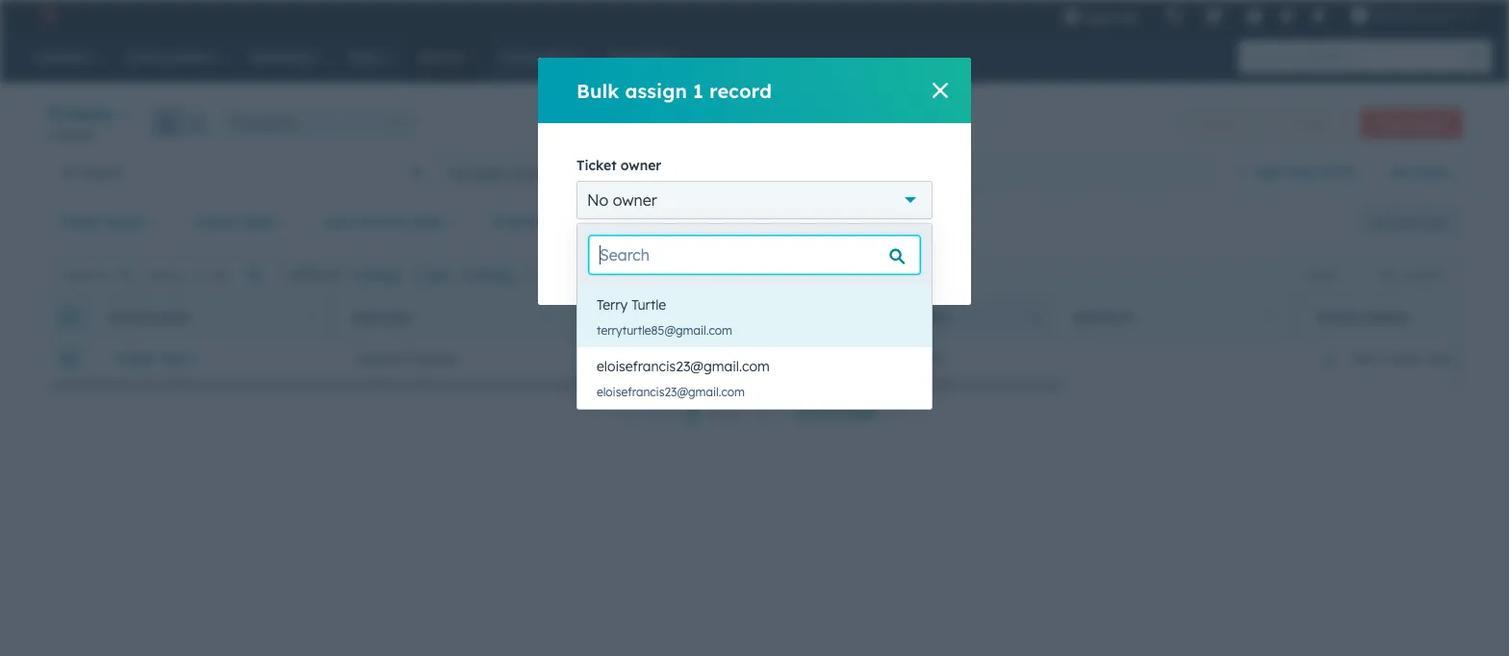 Task type: locate. For each thing, give the bounding box(es) containing it.
cancel
[[709, 254, 754, 271]]

0 horizontal spatial tickets
[[81, 164, 122, 181]]

date left (pdt)
[[883, 310, 913, 325]]

eloisefrancis23@gmail.com button
[[578, 347, 932, 386]]

4:41
[[895, 350, 921, 366]]

all pipelines
[[233, 116, 297, 130]]

1 horizontal spatial press to sort. element
[[547, 309, 554, 326]]

tickets inside button
[[81, 164, 122, 181]]

date right "activity"
[[413, 214, 443, 231]]

view inside popup button
[[1287, 164, 1318, 180]]

date for create date (pdt)
[[883, 310, 913, 325]]

all tickets button
[[46, 153, 436, 192]]

terry inside terry turtle terryturtle85@gmail.com
[[597, 296, 628, 313]]

date inside popup button
[[244, 214, 275, 231]]

date
[[244, 214, 275, 231], [413, 214, 443, 231], [883, 310, 913, 325]]

1 right test on the bottom of the page
[[190, 350, 198, 366]]

create for create tasks
[[541, 268, 579, 282]]

priority right the descending sort. press to sort ascending. 'element' at the right top
[[1075, 310, 1134, 325]]

owner up no owner
[[621, 157, 662, 174]]

import button
[[1278, 108, 1349, 139]]

help image
[[1246, 9, 1263, 26]]

add
[[1256, 164, 1283, 180]]

support pipeline button
[[331, 339, 572, 377]]

25 per page button
[[782, 393, 901, 431]]

record right assign
[[709, 78, 772, 103]]

add view (3/5)
[[1256, 164, 1355, 180]]

columns
[[1401, 268, 1446, 282]]

support
[[355, 350, 406, 366]]

ticket inside ticket owner popup button
[[59, 214, 100, 231]]

turtle left (terryturtle85@
[[1387, 350, 1421, 366]]

create
[[1377, 116, 1413, 131], [195, 214, 240, 231], [541, 268, 579, 282], [835, 310, 879, 325]]

record
[[709, 78, 772, 103], [56, 128, 93, 142]]

1 for 1 record
[[46, 128, 52, 142]]

1 right prev
[[688, 403, 696, 420]]

ticket up the new
[[594, 310, 637, 325]]

ticket
[[1417, 116, 1447, 131]]

25
[[795, 403, 810, 420]]

group
[[152, 107, 212, 138]]

settings link
[[1275, 5, 1299, 26]]

Search search field
[[589, 236, 920, 274]]

ticket owner up no owner
[[577, 157, 662, 174]]

next
[[709, 403, 741, 420]]

2 tickets from the left
[[509, 164, 551, 181]]

owner up terry turtle (terryturtle85@ button
[[1362, 310, 1408, 325]]

1 right assign
[[693, 78, 704, 103]]

1 inside button
[[688, 403, 696, 420]]

1 vertical spatial terry
[[1352, 350, 1383, 366]]

0 vertical spatial pipeline
[[353, 310, 410, 325]]

update
[[601, 254, 650, 271]]

bulk
[[577, 78, 619, 103]]

test
[[159, 350, 186, 366]]

0 vertical spatial priority
[[493, 214, 544, 231]]

create left tasks
[[541, 268, 579, 282]]

edit
[[1376, 268, 1397, 282], [427, 268, 450, 282]]

1 vertical spatial priority
[[1075, 310, 1134, 325]]

ticket owner down all tickets
[[59, 214, 145, 231]]

1 down tickets
[[46, 128, 52, 142]]

1 horizontal spatial tickets
[[509, 164, 551, 181]]

advanced
[[614, 214, 681, 231]]

1 horizontal spatial view
[[1422, 215, 1447, 230]]

turtle up terryturtle85@gmail.com
[[632, 296, 666, 313]]

views
[[1413, 164, 1451, 180]]

2 horizontal spatial ticket owner
[[1316, 310, 1408, 325]]

all left pipelines
[[233, 116, 245, 130]]

2 press to sort. element from the left
[[547, 309, 554, 326]]

tickets
[[81, 164, 122, 181], [509, 164, 551, 181], [919, 164, 960, 181]]

create down "all tickets" button
[[195, 214, 240, 231]]

1
[[693, 78, 704, 103], [46, 128, 52, 142], [286, 267, 291, 282], [190, 350, 198, 366], [688, 403, 696, 420]]

create inside create ticket button
[[1377, 116, 1413, 131]]

0 horizontal spatial view
[[1287, 164, 1318, 180]]

view
[[1287, 164, 1318, 180], [1422, 215, 1447, 230]]

edit columns
[[1376, 268, 1446, 282]]

2 horizontal spatial tickets
[[919, 164, 960, 181]]

pipeline
[[353, 310, 410, 325], [410, 350, 459, 366]]

menu
[[1050, 0, 1486, 31]]

assign
[[625, 78, 687, 103]]

1 press to sort. element from the left
[[307, 309, 314, 326]]

delete
[[477, 268, 514, 282]]

0 vertical spatial ticket owner
[[577, 157, 662, 174]]

all down 1 record
[[62, 164, 77, 181]]

pipeline right support
[[410, 350, 459, 366]]

descending sort. press to sort ascending. image
[[1028, 309, 1036, 323]]

advanced filters (0) button
[[581, 203, 759, 242]]

1 edit from the left
[[1376, 268, 1397, 282]]

ticket test 1
[[114, 350, 198, 366]]

marketplaces image
[[1206, 9, 1223, 26]]

1 vertical spatial ticket owner
[[59, 214, 145, 231]]

list box
[[578, 286, 932, 409]]

ticket down all tickets
[[59, 214, 100, 231]]

tasks
[[583, 268, 613, 282]]

terryturtle85@gmail.com
[[597, 323, 733, 337]]

0 horizontal spatial date
[[244, 214, 275, 231]]

0 vertical spatial terry
[[597, 296, 628, 313]]

0 vertical spatial turtle
[[632, 296, 666, 313]]

1 horizontal spatial turtle
[[1387, 350, 1421, 366]]

tickets right open
[[509, 164, 551, 181]]

my open tickets button
[[436, 153, 825, 192]]

new (support pipeline) button
[[572, 339, 812, 377]]

eloisefrancis23@gmail.com
[[597, 358, 770, 375], [597, 385, 745, 399]]

1 vertical spatial view
[[1422, 215, 1447, 230]]

turtle inside button
[[1387, 350, 1421, 366]]

new (support pipeline)
[[595, 350, 742, 366]]

0 horizontal spatial priority
[[493, 214, 544, 231]]

1 horizontal spatial ticket owner
[[577, 157, 662, 174]]

turtle inside terry turtle terryturtle85@gmail.com
[[632, 296, 666, 313]]

priority down my open tickets
[[493, 214, 544, 231]]

1 tickets from the left
[[81, 164, 122, 181]]

1 vertical spatial eloisefrancis23@gmail.com
[[597, 385, 745, 399]]

1 eloisefrancis23@gmail.com from the top
[[597, 358, 770, 375]]

0 horizontal spatial terry
[[597, 296, 628, 313]]

2 horizontal spatial all
[[1392, 164, 1409, 180]]

export button
[[1291, 262, 1352, 287]]

0 horizontal spatial press to sort. element
[[307, 309, 314, 326]]

1 vertical spatial turtle
[[1387, 350, 1421, 366]]

terry
[[597, 296, 628, 313], [1352, 350, 1383, 366]]

create date button
[[183, 203, 300, 242]]

terry inside button
[[1352, 350, 1383, 366]]

help button
[[1238, 0, 1271, 31]]

terry down tasks
[[597, 296, 628, 313]]

edit left the delete button
[[427, 268, 450, 282]]

press to sort. element
[[307, 309, 314, 326], [547, 309, 554, 326], [1269, 309, 1276, 326]]

pm
[[925, 350, 945, 366]]

all inside "all tickets" button
[[62, 164, 77, 181]]

all inside all views link
[[1392, 164, 1409, 180]]

view right add
[[1287, 164, 1318, 180]]

create up today at the right of page
[[835, 310, 879, 325]]

view right "save"
[[1422, 215, 1447, 230]]

1 horizontal spatial all
[[233, 116, 245, 130]]

notifications image
[[1311, 9, 1328, 26]]

create inside create tasks 'button'
[[541, 268, 579, 282]]

tickets down 1 record
[[81, 164, 122, 181]]

at
[[878, 350, 891, 366]]

1 horizontal spatial terry
[[1352, 350, 1383, 366]]

press to sort. element for pipeline
[[547, 309, 554, 326]]

unassigned tickets
[[840, 164, 960, 181]]

cancel button
[[685, 244, 778, 282]]

0 vertical spatial view
[[1287, 164, 1318, 180]]

all views
[[1392, 164, 1451, 180]]

ticket name
[[108, 310, 189, 325]]

create tasks
[[541, 268, 613, 282]]

1 left selected
[[286, 267, 291, 282]]

terry down edit columns button
[[1352, 350, 1383, 366]]

create for create date (pdt)
[[835, 310, 879, 325]]

next button
[[702, 400, 782, 425]]

calling icon button
[[1158, 3, 1190, 28]]

1 horizontal spatial date
[[413, 214, 443, 231]]

create left the ticket
[[1377, 116, 1413, 131]]

tickets banner
[[46, 100, 1463, 153]]

0 vertical spatial record
[[709, 78, 772, 103]]

1 for 1 selected
[[286, 267, 291, 282]]

1 vertical spatial record
[[56, 128, 93, 142]]

edit button
[[412, 266, 450, 284]]

(3/5)
[[1322, 164, 1355, 180]]

all views link
[[1379, 153, 1463, 192]]

0 vertical spatial eloisefrancis23@gmail.com
[[597, 358, 770, 375]]

tickets right unassigned
[[919, 164, 960, 181]]

record down tickets
[[56, 128, 93, 142]]

2 horizontal spatial press to sort. element
[[1269, 309, 1276, 326]]

2 eloisefrancis23@gmail.com from the top
[[597, 385, 745, 399]]

edit left columns on the right top of the page
[[1376, 268, 1397, 282]]

1 inside tickets banner
[[46, 128, 52, 142]]

ticket status
[[594, 310, 684, 325]]

2 edit from the left
[[427, 268, 450, 282]]

save
[[1392, 215, 1419, 230]]

ticket down export
[[1316, 310, 1359, 325]]

3 press to sort. element from the left
[[1269, 309, 1276, 326]]

0 horizontal spatial record
[[56, 128, 93, 142]]

search button
[[1459, 40, 1492, 73]]

terry turtle terryturtle85@gmail.com
[[597, 296, 733, 337]]

0 horizontal spatial all
[[62, 164, 77, 181]]

2 horizontal spatial date
[[883, 310, 913, 325]]

ticket left name
[[108, 310, 151, 325]]

advanced filters (0)
[[614, 214, 747, 231]]

vhs
[[1372, 7, 1398, 23]]

all left views
[[1392, 164, 1409, 180]]

create inside create date popup button
[[195, 214, 240, 231]]

menu item
[[1152, 0, 1156, 31]]

turtle
[[632, 296, 666, 313], [1387, 350, 1421, 366]]

1 horizontal spatial edit
[[1376, 268, 1397, 282]]

no
[[587, 191, 609, 210]]

all inside the all pipelines popup button
[[233, 116, 245, 130]]

view for add
[[1287, 164, 1318, 180]]

1 horizontal spatial priority
[[1075, 310, 1134, 325]]

support pipeline
[[355, 350, 459, 366]]

create date (pdt)
[[835, 310, 948, 325]]

pipeline up support
[[353, 310, 410, 325]]

0 horizontal spatial edit
[[427, 268, 450, 282]]

0 horizontal spatial ticket owner
[[59, 214, 145, 231]]

1 vertical spatial pipeline
[[410, 350, 459, 366]]

add view (3/5) button
[[1222, 153, 1379, 192]]

date down "all tickets" button
[[244, 214, 275, 231]]

view inside button
[[1422, 215, 1447, 230]]

ticket owner
[[577, 157, 662, 174], [59, 214, 145, 231], [1316, 310, 1408, 325]]

all for all pipelines
[[233, 116, 245, 130]]

0 horizontal spatial turtle
[[632, 296, 666, 313]]

ticket owner up terry turtle (terryturtle85@ button
[[1316, 310, 1408, 325]]

edit for edit columns
[[1376, 268, 1397, 282]]

(pdt)
[[916, 310, 948, 325]]

menu containing vhs can fix it!
[[1050, 0, 1486, 31]]

ticket
[[577, 157, 617, 174], [59, 214, 100, 231], [108, 310, 151, 325], [594, 310, 637, 325], [1316, 310, 1359, 325], [114, 350, 155, 366]]

3 tickets from the left
[[919, 164, 960, 181]]



Task type: describe. For each thing, give the bounding box(es) containing it.
edit for edit
[[427, 268, 450, 282]]

1 button
[[682, 399, 702, 424]]

ticket left test on the bottom of the page
[[114, 350, 155, 366]]

filters
[[685, 214, 724, 231]]

selected
[[294, 267, 339, 282]]

priority inside popup button
[[493, 214, 544, 231]]

no owner
[[587, 191, 657, 210]]

today at 4:41 pm button
[[812, 339, 1053, 377]]

25 per page
[[795, 403, 875, 420]]

ticket owner button
[[46, 203, 171, 242]]

ticket up no
[[577, 157, 617, 174]]

today
[[836, 350, 874, 366]]

pipeline inside button
[[410, 350, 459, 366]]

import
[[1294, 116, 1333, 131]]

update button
[[577, 244, 674, 282]]

can
[[1401, 7, 1423, 23]]

terry turtle button
[[578, 286, 932, 324]]

unassigned tickets button
[[825, 153, 1215, 192]]

date for create date
[[244, 214, 275, 231]]

terry turtle image
[[1351, 7, 1368, 24]]

all for all views
[[1392, 164, 1409, 180]]

create ticket
[[1377, 116, 1447, 131]]

terry for terry turtle (terryturtle85@
[[1352, 350, 1383, 366]]

it!
[[1444, 7, 1455, 23]]

1 horizontal spatial record
[[709, 78, 772, 103]]

create for create ticket
[[1377, 116, 1413, 131]]

my
[[451, 164, 470, 181]]

vhs can fix it!
[[1372, 7, 1455, 23]]

1 record
[[46, 128, 93, 142]]

name
[[154, 310, 189, 325]]

all pipelines button
[[224, 107, 416, 138]]

record inside tickets banner
[[56, 128, 93, 142]]

priority button
[[480, 203, 570, 242]]

Search ID, name, or description search field
[[51, 257, 278, 292]]

ticket owner inside popup button
[[59, 214, 145, 231]]

assign
[[362, 268, 400, 282]]

close image
[[933, 83, 948, 98]]

Search HubSpot search field
[[1239, 40, 1475, 73]]

tickets
[[46, 102, 115, 126]]

actions button
[[1182, 108, 1266, 139]]

last activity date button
[[312, 203, 469, 242]]

group inside tickets banner
[[152, 107, 212, 138]]

save view button
[[1359, 207, 1463, 238]]

pipelines
[[249, 116, 297, 130]]

my open tickets
[[451, 164, 551, 181]]

no owner button
[[577, 181, 933, 219]]

view for save
[[1422, 215, 1447, 230]]

tickets for all tickets
[[81, 164, 122, 181]]

actions
[[1198, 116, 1238, 131]]

bulk assign 1 record
[[577, 78, 772, 103]]

hubspot image
[[35, 4, 58, 27]]

activity
[[357, 214, 408, 231]]

descending sort. press to sort ascending. element
[[1028, 309, 1036, 326]]

today at 4:41 pm
[[836, 350, 945, 366]]

prev
[[645, 403, 675, 420]]

terry turtle (terryturtle85@
[[1352, 350, 1509, 366]]

press to sort. element for priority
[[1269, 309, 1276, 326]]

calling icon image
[[1165, 7, 1183, 25]]

last
[[325, 214, 353, 231]]

save view
[[1392, 215, 1447, 230]]

search image
[[1469, 50, 1482, 64]]

(support
[[628, 350, 684, 366]]

notifications button
[[1303, 0, 1336, 31]]

marketplaces button
[[1194, 0, 1235, 31]]

settings image
[[1278, 8, 1296, 26]]

eloisefrancis23@gmail.com eloisefrancis23@gmail.com
[[597, 358, 770, 399]]

fix
[[1426, 7, 1441, 23]]

create tasks button
[[525, 266, 613, 284]]

owner down all tickets
[[104, 214, 145, 231]]

page
[[841, 403, 875, 420]]

terry turtle (terryturtle85@ button
[[1294, 339, 1509, 377]]

prev button
[[608, 400, 682, 425]]

open
[[473, 164, 505, 181]]

create for create date
[[195, 214, 240, 231]]

list box containing terry turtle
[[578, 286, 932, 409]]

(0)
[[728, 214, 747, 231]]

all tickets
[[62, 164, 122, 181]]

1 selected
[[286, 267, 339, 282]]

create date
[[195, 214, 275, 231]]

tickets for unassigned tickets
[[919, 164, 960, 181]]

per
[[814, 403, 837, 420]]

delete button
[[462, 266, 514, 284]]

create ticket button
[[1361, 108, 1463, 139]]

vhs can fix it! button
[[1339, 0, 1484, 31]]

status
[[641, 310, 684, 325]]

assign button
[[347, 266, 400, 284]]

hubspot link
[[23, 4, 72, 27]]

all for all tickets
[[62, 164, 77, 181]]

unassigned
[[840, 164, 915, 181]]

ticket test 1 link
[[114, 350, 308, 366]]

export
[[1303, 268, 1340, 282]]

eloisefrancis23@gmail.com inside eloisefrancis23@gmail.com eloisefrancis23@gmail.com
[[597, 385, 745, 399]]

new
[[595, 350, 624, 366]]

upgrade image
[[1063, 9, 1080, 26]]

turtle for terryturtle85@gmail.com
[[632, 296, 666, 313]]

owner up advanced
[[613, 191, 657, 210]]

1 for 1
[[688, 403, 696, 420]]

date inside "popup button"
[[413, 214, 443, 231]]

terry for terry turtle terryturtle85@gmail.com
[[597, 296, 628, 313]]

pagination navigation
[[608, 399, 782, 425]]

upgrade
[[1084, 9, 1138, 25]]

2 vertical spatial ticket owner
[[1316, 310, 1408, 325]]

turtle for (terryturtle85@
[[1387, 350, 1421, 366]]



Task type: vqa. For each thing, say whether or not it's contained in the screenshot.
The Ticket Name
yes



